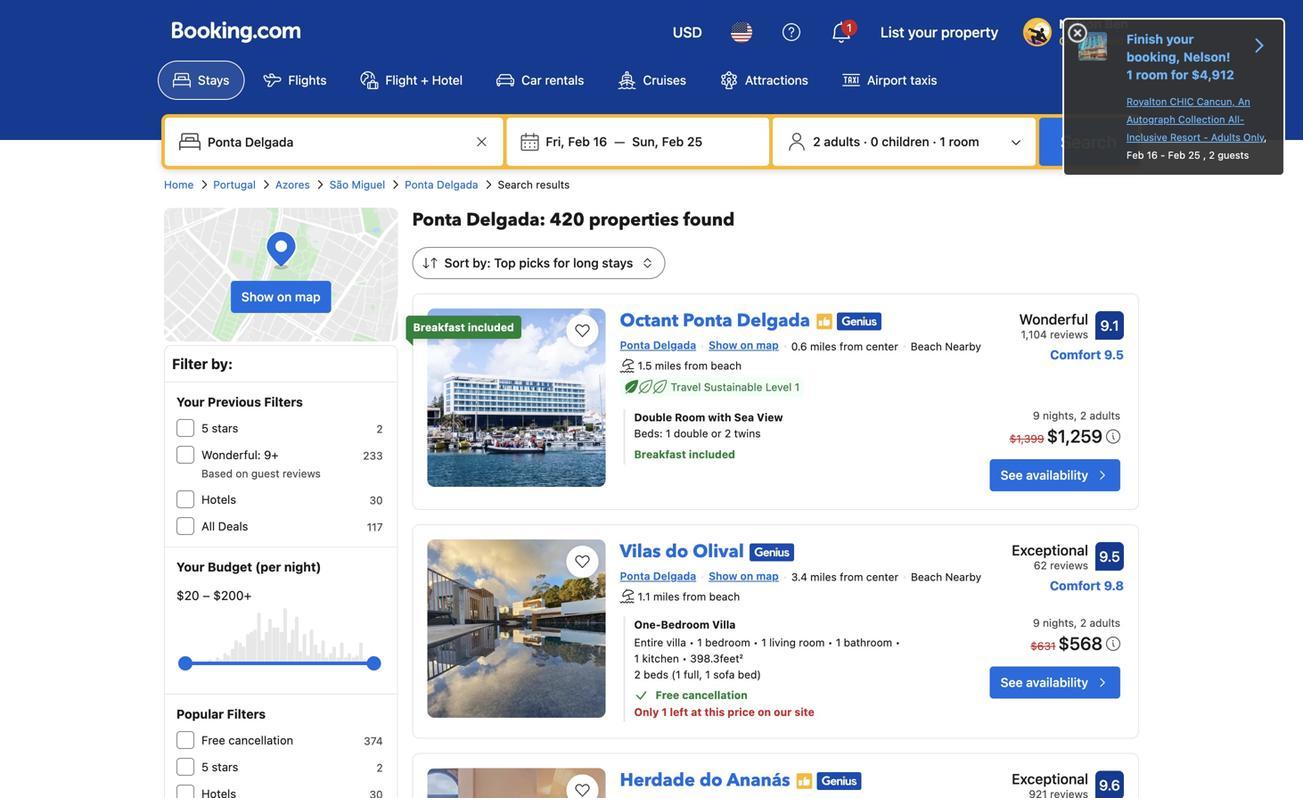 Task type: locate. For each thing, give the bounding box(es) containing it.
exceptional
[[1012, 542, 1089, 559], [1012, 771, 1089, 788]]

usd button
[[662, 11, 713, 54]]

do
[[666, 539, 689, 564], [700, 768, 723, 793]]

do right "vilas"
[[666, 539, 689, 564]]

an
[[1239, 96, 1251, 107]]

filters right popular
[[227, 707, 266, 721]]

5 down popular
[[202, 760, 209, 774]]

0 vertical spatial your
[[177, 395, 205, 409]]

by: right the filter
[[211, 355, 233, 372]]

feb right fri,
[[568, 134, 590, 149]]

0 vertical spatial see
[[1001, 468, 1023, 482]]

1 nights from the top
[[1043, 409, 1074, 422]]

2 vertical spatial show on map
[[709, 570, 779, 582]]

on inside show on map button
[[277, 289, 292, 304]]

1 horizontal spatial do
[[700, 768, 723, 793]]

1 vertical spatial reviews
[[283, 467, 321, 480]]

wonderful element
[[1020, 309, 1089, 330]]

beach nearby for octant ponta delgada
[[911, 340, 982, 353]]

ponta delgada up 1.5
[[620, 339, 697, 351]]

based on guest reviews
[[202, 467, 321, 480]]

0 vertical spatial comfort
[[1051, 347, 1102, 362]]

delgada up 1.5 miles from beach
[[653, 339, 697, 351]]

exceptional element
[[1012, 539, 1089, 561], [1012, 768, 1089, 790]]

this property is part of our preferred partner program. it's committed to providing excellent service and good value. it'll pay us a higher commission if you make a booking. image for herdade do ananás
[[796, 772, 814, 790]]

1 9 nights , 2 adults from the top
[[1034, 409, 1121, 422]]

do left ananás
[[700, 768, 723, 793]]

stars
[[212, 421, 238, 435], [212, 760, 238, 774]]

2 see availability from the top
[[1001, 675, 1089, 690]]

1 left list
[[847, 21, 852, 34]]

free down popular filters
[[202, 733, 225, 747]]

miles for 0.6
[[811, 340, 837, 353]]

only left left
[[635, 706, 659, 718]]

1 vertical spatial map
[[757, 339, 779, 351]]

reviews down wonderful
[[1051, 328, 1089, 341]]

genius discounts available at this property. image
[[837, 313, 882, 330], [837, 313, 882, 330], [750, 543, 794, 561], [750, 543, 794, 561], [817, 772, 862, 790], [817, 772, 862, 790]]

9+
[[264, 448, 279, 461]]

free cancellation down popular filters
[[202, 733, 293, 747]]

2 see from the top
[[1001, 675, 1023, 690]]

this property is part of our preferred partner program. it's committed to providing excellent service and good value. it'll pay us a higher commission if you make a booking. image
[[816, 313, 834, 330], [796, 772, 814, 790], [796, 772, 814, 790]]

2 beach nearby from the top
[[911, 571, 982, 583]]

1 vertical spatial see
[[1001, 675, 1023, 690]]

from up bedroom
[[683, 590, 706, 602]]

0 vertical spatial 5
[[202, 421, 209, 435]]

cruises
[[643, 73, 687, 87]]

0 horizontal spatial 16
[[593, 134, 607, 149]]

1 horizontal spatial cancellation
[[682, 689, 748, 701]]

0 vertical spatial only
[[1244, 132, 1265, 143]]

2 adults · 0 children · 1 room button
[[780, 125, 1029, 159]]

0 horizontal spatial breakfast
[[413, 321, 465, 334]]

2 up 233
[[377, 423, 383, 435]]

comfort for vilas do olival
[[1050, 578, 1101, 593]]

cruises link
[[603, 61, 702, 100]]

1 inside dropdown button
[[940, 134, 946, 149]]

0 horizontal spatial for
[[554, 255, 570, 270]]

delgada inside the "ponta delgada" link
[[437, 178, 478, 191]]

availability down the $631
[[1027, 675, 1089, 690]]

0 vertical spatial included
[[468, 321, 514, 334]]

only inside royalton chic cancun, an autograph collection all- inclusive resort - adults only , feb 16 - feb 25  , 2 guests
[[1244, 132, 1265, 143]]

0 horizontal spatial do
[[666, 539, 689, 564]]

free up left
[[656, 689, 680, 701]]

ponta up 1.5
[[620, 339, 651, 351]]

view
[[757, 411, 783, 423]]

this
[[705, 706, 725, 718]]

map for vilas do olival
[[757, 570, 779, 582]]

1 vertical spatial adults
[[1090, 409, 1121, 422]]

do for olival
[[666, 539, 689, 564]]

2 vertical spatial map
[[757, 570, 779, 582]]

0 vertical spatial 9
[[1034, 409, 1040, 422]]

your
[[908, 24, 938, 41], [1167, 32, 1195, 46]]

5 stars down popular filters
[[202, 760, 238, 774]]

0 horizontal spatial included
[[468, 321, 514, 334]]

0 horizontal spatial cancellation
[[229, 733, 293, 747]]

night)
[[284, 560, 321, 574]]

são miguel link
[[330, 177, 385, 193]]

list your property
[[881, 24, 999, 41]]

25 right sun,
[[687, 134, 703, 149]]

vilas do olival
[[620, 539, 744, 564]]

picks
[[519, 255, 550, 270]]

stars up wonderful:
[[212, 421, 238, 435]]

1 horizontal spatial only
[[1244, 132, 1265, 143]]

your budget (per night)
[[177, 560, 321, 574]]

living
[[770, 636, 796, 649]]

1 beach nearby from the top
[[911, 340, 982, 353]]

1 vertical spatial cancellation
[[229, 733, 293, 747]]

1 vertical spatial beach nearby
[[911, 571, 982, 583]]

vilas do olival link
[[620, 532, 744, 564]]

• left living
[[754, 636, 759, 649]]

1 inside dropdown button
[[847, 21, 852, 34]]

· left 0
[[864, 134, 868, 149]]

ananás
[[727, 768, 791, 793]]

or
[[712, 427, 722, 439]]

your inside finish your booking, nelson! 1 room for $4,912
[[1167, 32, 1195, 46]]

2 availability from the top
[[1027, 675, 1089, 690]]

1 vertical spatial exceptional element
[[1012, 768, 1089, 790]]

adults inside dropdown button
[[824, 134, 861, 149]]

1 vertical spatial free cancellation
[[202, 733, 293, 747]]

beach right 0.6 miles from center
[[911, 340, 942, 353]]

2 5 from the top
[[202, 760, 209, 774]]

beach right 3.4 miles from center
[[911, 571, 943, 583]]

see availability link for olival
[[990, 667, 1121, 699]]

miles right 0.6
[[811, 340, 837, 353]]

fri, feb 16 button
[[539, 126, 615, 158]]

1 availability from the top
[[1027, 468, 1089, 482]]

16 left —
[[593, 134, 607, 149]]

5 up wonderful:
[[202, 421, 209, 435]]

0 vertical spatial nights
[[1043, 409, 1074, 422]]

feb down 'resort'
[[1169, 149, 1186, 161]]

your inside 'link'
[[908, 24, 938, 41]]

2 beach from the top
[[911, 571, 943, 583]]

25
[[687, 134, 703, 149], [1189, 149, 1201, 161]]

see for delgada
[[1001, 468, 1023, 482]]

1 left 'bathroom'
[[836, 636, 841, 649]]

0 vertical spatial exceptional element
[[1012, 539, 1089, 561]]

adults up $1,259
[[1090, 409, 1121, 422]]

level down ben
[[1097, 35, 1124, 47]]

availability for octant ponta delgada
[[1027, 468, 1089, 482]]

scored 9.1 element
[[1096, 311, 1124, 340]]

0 vertical spatial ponta delgada
[[405, 178, 478, 191]]

(per
[[255, 560, 281, 574]]

1 vertical spatial see availability
[[1001, 675, 1089, 690]]

16 inside royalton chic cancun, an autograph collection all- inclusive resort - adults only , feb 16 - feb 25  , 2 guests
[[1147, 149, 1158, 161]]

usd
[[673, 24, 703, 41]]

your down the filter
[[177, 395, 205, 409]]

0 vertical spatial show
[[242, 289, 274, 304]]

1 vertical spatial included
[[689, 448, 736, 460]]

see availability for vilas do olival
[[1001, 675, 1089, 690]]

this property is part of our preferred partner program. it's committed to providing excellent service and good value. it'll pay us a higher commission if you make a booking. image for octant ponta delgada
[[816, 313, 834, 330]]

group
[[185, 649, 374, 678]]

free cancellation up at
[[656, 689, 748, 701]]

0 horizontal spatial room
[[799, 636, 825, 649]]

cancellation up this
[[682, 689, 748, 701]]

nelson ben genius level 1
[[1060, 16, 1132, 47]]

1 stars from the top
[[212, 421, 238, 435]]

$631
[[1031, 640, 1056, 652]]

1 vertical spatial 5 stars
[[202, 760, 238, 774]]

reviews inside wonderful 1,104 reviews
[[1051, 328, 1089, 341]]

car rentals
[[522, 73, 584, 87]]

wonderful:
[[202, 448, 261, 461]]

bedroom
[[706, 636, 751, 649]]

1 vertical spatial nearby
[[946, 571, 982, 583]]

by: for sort
[[473, 255, 491, 270]]

booking,
[[1127, 49, 1181, 64]]

2 · from the left
[[933, 134, 937, 149]]

for left long
[[554, 255, 570, 270]]

0 vertical spatial nearby
[[945, 340, 982, 353]]

1 see availability from the top
[[1001, 468, 1089, 482]]

miles for 3.4
[[811, 571, 837, 583]]

nights up $1,259
[[1043, 409, 1074, 422]]

1 center from the top
[[866, 340, 899, 353]]

1 vertical spatial availability
[[1027, 675, 1089, 690]]

exceptional element left scored 9.6 element
[[1012, 768, 1089, 790]]

1 vertical spatial see availability link
[[990, 667, 1121, 699]]

25 down 'resort'
[[1189, 149, 1201, 161]]

0 vertical spatial free
[[656, 689, 680, 701]]

2 left guests
[[1210, 149, 1216, 161]]

1 vertical spatial by:
[[211, 355, 233, 372]]

1 right children
[[940, 134, 946, 149]]

all deals
[[202, 519, 248, 533]]

0.6 miles from center
[[792, 340, 899, 353]]

breakfast inside double room with sea view beds: 1 double or 2 twins breakfast included
[[635, 448, 686, 460]]

Where are you going? field
[[201, 126, 471, 158]]

exceptional up 62 at the right of page
[[1012, 542, 1089, 559]]

car
[[522, 73, 542, 87]]

1 horizontal spatial ·
[[933, 134, 937, 149]]

0 vertical spatial beach
[[911, 340, 942, 353]]

1 beach from the top
[[911, 340, 942, 353]]

from for 3.4
[[840, 571, 864, 583]]

0 vertical spatial -
[[1204, 132, 1209, 143]]

airport taxis link
[[827, 61, 953, 100]]

show
[[242, 289, 274, 304], [709, 339, 738, 351], [709, 570, 738, 582]]

on
[[277, 289, 292, 304], [741, 339, 754, 351], [236, 467, 248, 480], [741, 570, 754, 582], [758, 706, 771, 718]]

rentals
[[545, 73, 584, 87]]

1 vertical spatial only
[[635, 706, 659, 718]]

1 nearby from the top
[[945, 340, 982, 353]]

2 vertical spatial reviews
[[1051, 559, 1089, 571]]

only down all-
[[1244, 132, 1265, 143]]

from right 3.4
[[840, 571, 864, 583]]

deals
[[218, 519, 248, 533]]

stays link
[[158, 61, 245, 100]]

2 your from the top
[[177, 560, 205, 574]]

0 vertical spatial level
[[1097, 35, 1124, 47]]

see
[[1001, 468, 1023, 482], [1001, 675, 1023, 690]]

2 nights from the top
[[1043, 617, 1074, 629]]

1 exceptional element from the top
[[1012, 539, 1089, 561]]

1 see availability link from the top
[[990, 459, 1121, 491]]

your for property
[[908, 24, 938, 41]]

from for 0.6
[[840, 340, 863, 353]]

0 vertical spatial cancellation
[[682, 689, 748, 701]]

royalton
[[1127, 96, 1168, 107]]

vilas do olival image
[[428, 539, 606, 718]]

for inside finish your booking, nelson! 1 room for $4,912
[[1171, 67, 1189, 82]]

adults left 0
[[824, 134, 861, 149]]

1 vertical spatial do
[[700, 768, 723, 793]]

374
[[364, 735, 383, 747]]

royalton chic cancun, an autograph collection all-inclusive resort - adults only image
[[1079, 32, 1108, 61]]

1 see from the top
[[1001, 468, 1023, 482]]

0 horizontal spatial ·
[[864, 134, 868, 149]]

0 horizontal spatial search
[[498, 178, 533, 191]]

price
[[728, 706, 755, 718]]

your for your previous filters
[[177, 395, 205, 409]]

—
[[615, 134, 625, 149]]

breakfast down beds:
[[635, 448, 686, 460]]

room right living
[[799, 636, 825, 649]]

0 vertical spatial show on map
[[242, 289, 321, 304]]

0 vertical spatial 5 stars
[[202, 421, 238, 435]]

1 horizontal spatial your
[[1167, 32, 1195, 46]]

0
[[871, 134, 879, 149]]

1 horizontal spatial breakfast
[[635, 448, 686, 460]]

comfort down the exceptional 62 reviews
[[1050, 578, 1101, 593]]

2 horizontal spatial room
[[1136, 67, 1168, 82]]

exceptional element up comfort 9.8
[[1012, 539, 1089, 561]]

1 down bedroom
[[698, 636, 703, 649]]

0 horizontal spatial by:
[[211, 355, 233, 372]]

availability
[[1027, 468, 1089, 482], [1027, 675, 1089, 690]]

1 vertical spatial comfort
[[1050, 578, 1101, 593]]

room inside entire villa • 1 bedroom • 1 living room • 1 bathroom • 1 kitchen • 398.3feet² 2 beds (1 full, 1 sofa bed)
[[799, 636, 825, 649]]

your account menu nelson ben genius level 1 element
[[1024, 8, 1139, 49]]

1 vertical spatial breakfast
[[635, 448, 686, 460]]

1 inside finish your booking, nelson! 1 room for $4,912
[[1127, 67, 1133, 82]]

miles right 3.4
[[811, 571, 837, 583]]

included down the top
[[468, 321, 514, 334]]

level up double room with sea view link
[[766, 381, 792, 393]]

0 vertical spatial free cancellation
[[656, 689, 748, 701]]

1 vertical spatial exceptional
[[1012, 771, 1089, 788]]

only 1 left at this price on our site
[[635, 706, 815, 718]]

reviews up comfort 9.8
[[1051, 559, 1089, 571]]

2 center from the top
[[867, 571, 899, 583]]

0 vertical spatial beach
[[711, 359, 742, 372]]

1 vertical spatial free
[[202, 733, 225, 747]]

airport
[[868, 73, 907, 87]]

0.6
[[792, 340, 808, 353]]

2 vertical spatial ponta delgada
[[620, 570, 697, 582]]

budget
[[208, 560, 252, 574]]

included inside double room with sea view beds: 1 double or 2 twins breakfast included
[[689, 448, 736, 460]]

left
[[670, 706, 689, 718]]

filter
[[172, 355, 208, 372]]

0 vertical spatial search
[[1061, 131, 1117, 152]]

center for octant ponta delgada
[[866, 340, 899, 353]]

25 inside royalton chic cancun, an autograph collection all- inclusive resort - adults only , feb 16 - feb 25  , 2 guests
[[1189, 149, 1201, 161]]

1 horizontal spatial 25
[[1189, 149, 1201, 161]]

2 see availability link from the top
[[990, 667, 1121, 699]]

1 vertical spatial nights
[[1043, 617, 1074, 629]]

0 vertical spatial exceptional
[[1012, 542, 1089, 559]]

· right children
[[933, 134, 937, 149]]

2 inside entire villa • 1 bedroom • 1 living room • 1 bathroom • 1 kitchen • 398.3feet² 2 beds (1 full, 1 sofa bed)
[[635, 668, 641, 681]]

• left 'bathroom'
[[828, 636, 833, 649]]

1 right full,
[[706, 668, 711, 681]]

0 vertical spatial adults
[[824, 134, 861, 149]]

2 9 nights , 2 adults from the top
[[1034, 617, 1121, 629]]

comfort 9.8
[[1050, 578, 1124, 593]]

from for 1.5
[[685, 359, 708, 372]]

entire villa • 1 bedroom • 1 living room • 1 bathroom • 1 kitchen • 398.3feet² 2 beds (1 full, 1 sofa bed)
[[635, 636, 901, 681]]

1 vertical spatial search
[[498, 178, 533, 191]]

your for your budget (per night)
[[177, 560, 205, 574]]

•
[[689, 636, 695, 649], [754, 636, 759, 649], [828, 636, 833, 649], [896, 636, 901, 649], [682, 652, 687, 665]]

room down booking,
[[1136, 67, 1168, 82]]

double room with sea view link
[[635, 409, 936, 425]]

chic
[[1170, 96, 1195, 107]]

list your property link
[[870, 11, 1010, 54]]

2 vertical spatial room
[[799, 636, 825, 649]]

1 horizontal spatial search
[[1061, 131, 1117, 152]]

1 left left
[[662, 706, 667, 718]]

room inside dropdown button
[[949, 134, 980, 149]]

1 vertical spatial -
[[1161, 149, 1166, 161]]

reviews right guest
[[283, 467, 321, 480]]

filters
[[264, 395, 303, 409], [227, 707, 266, 721]]

reviews inside the exceptional 62 reviews
[[1051, 559, 1089, 571]]

search inside "button"
[[1061, 131, 1117, 152]]

2 nearby from the top
[[946, 571, 982, 583]]

ponta down the "ponta delgada" link
[[412, 208, 462, 232]]

62
[[1034, 559, 1048, 571]]

- down inclusive
[[1161, 149, 1166, 161]]

ponta delgada: 420 properties found
[[412, 208, 735, 232]]

room right children
[[949, 134, 980, 149]]

1 your from the top
[[177, 395, 205, 409]]

• up full,
[[682, 652, 687, 665]]

sustainable
[[704, 381, 763, 393]]

0 vertical spatial see availability
[[1001, 468, 1089, 482]]

center up 'bathroom'
[[867, 571, 899, 583]]

1 horizontal spatial room
[[949, 134, 980, 149]]

2 left the beds
[[635, 668, 641, 681]]

1 exceptional from the top
[[1012, 542, 1089, 559]]

herdade do ananás link
[[620, 761, 791, 793]]

1 vertical spatial 9 nights , 2 adults
[[1034, 617, 1121, 629]]

,
[[1265, 132, 1268, 143], [1204, 149, 1207, 161], [1074, 409, 1078, 422], [1074, 617, 1078, 629]]

1 inside nelson ben genius level 1
[[1127, 35, 1132, 47]]

1 vertical spatial stars
[[212, 760, 238, 774]]

your for booking,
[[1167, 32, 1195, 46]]

1 vertical spatial your
[[177, 560, 205, 574]]

1 vertical spatial show
[[709, 339, 738, 351]]

see availability link down the $631
[[990, 667, 1121, 699]]

0 vertical spatial reviews
[[1051, 328, 1089, 341]]

5 stars up wonderful:
[[202, 421, 238, 435]]

attractions
[[745, 73, 809, 87]]

feb
[[568, 134, 590, 149], [662, 134, 684, 149], [1127, 149, 1145, 161], [1169, 149, 1186, 161]]

9.5 down scored 9.1 element
[[1105, 347, 1124, 362]]

nearby left 1,104
[[945, 340, 982, 353]]

delgada up delgada:
[[437, 178, 478, 191]]

5
[[202, 421, 209, 435], [202, 760, 209, 774]]

2 9 from the top
[[1034, 617, 1040, 629]]

miles
[[811, 340, 837, 353], [655, 359, 682, 372], [811, 571, 837, 583], [654, 590, 680, 602]]

your up booking,
[[1167, 32, 1195, 46]]

center
[[866, 340, 899, 353], [867, 571, 899, 583]]

beach up villa
[[709, 590, 740, 602]]

see availability down the $631
[[1001, 675, 1089, 690]]

cancellation down popular filters
[[229, 733, 293, 747]]

1 9 from the top
[[1034, 409, 1040, 422]]

exceptional for exceptional
[[1012, 771, 1089, 788]]

2 exceptional from the top
[[1012, 771, 1089, 788]]

nearby for vilas do olival
[[946, 571, 982, 583]]

1 horizontal spatial level
[[1097, 35, 1124, 47]]

9 up $1,399
[[1034, 409, 1040, 422]]

free
[[656, 689, 680, 701], [202, 733, 225, 747]]

2 exceptional element from the top
[[1012, 768, 1089, 790]]

0 vertical spatial availability
[[1027, 468, 1089, 482]]

from for 1.1
[[683, 590, 706, 602]]

0 vertical spatial stars
[[212, 421, 238, 435]]

show inside button
[[242, 289, 274, 304]]

villa
[[713, 619, 736, 631]]

1 horizontal spatial by:
[[473, 255, 491, 270]]

breakfast down the sort
[[413, 321, 465, 334]]

see availability link for delgada
[[990, 459, 1121, 491]]

ponta delgada right miguel
[[405, 178, 478, 191]]

0 vertical spatial see availability link
[[990, 459, 1121, 491]]

beach for delgada
[[711, 359, 742, 372]]

included down or
[[689, 448, 736, 460]]

1 vertical spatial center
[[867, 571, 899, 583]]

0 vertical spatial 9 nights , 2 adults
[[1034, 409, 1121, 422]]

1 down ben
[[1127, 35, 1132, 47]]

0 horizontal spatial your
[[908, 24, 938, 41]]

miguel
[[352, 178, 385, 191]]

travel
[[671, 381, 701, 393]]

beach up sustainable
[[711, 359, 742, 372]]

for up chic
[[1171, 67, 1189, 82]]

1 right beds:
[[666, 427, 671, 439]]

center right 0.6
[[866, 340, 899, 353]]

delgada
[[437, 178, 478, 191], [737, 309, 811, 333], [653, 339, 697, 351], [653, 570, 697, 582]]

9.6
[[1100, 777, 1121, 794]]

show for vilas do olival
[[709, 570, 738, 582]]

show on map inside show on map button
[[242, 289, 321, 304]]

level
[[1097, 35, 1124, 47], [766, 381, 792, 393]]

2 inside royalton chic cancun, an autograph collection all- inclusive resort - adults only , feb 16 - feb 25  , 2 guests
[[1210, 149, 1216, 161]]

availability for vilas do olival
[[1027, 675, 1089, 690]]

0 vertical spatial do
[[666, 539, 689, 564]]

2 vertical spatial show
[[709, 570, 738, 582]]

ponta delgada up 1.1
[[620, 570, 697, 582]]

1 horizontal spatial for
[[1171, 67, 1189, 82]]

stars down popular filters
[[212, 760, 238, 774]]

airport taxis
[[868, 73, 938, 87]]

from right 0.6
[[840, 340, 863, 353]]

1 5 from the top
[[202, 421, 209, 435]]

·
[[864, 134, 868, 149], [933, 134, 937, 149]]



Task type: describe. For each thing, give the bounding box(es) containing it.
bed)
[[738, 668, 762, 681]]

see for olival
[[1001, 675, 1023, 690]]

autograph
[[1127, 114, 1176, 125]]

ben
[[1105, 16, 1129, 31]]

reviews for octant ponta delgada
[[1051, 328, 1089, 341]]

attractions link
[[705, 61, 824, 100]]

herdade do ananás
[[620, 768, 791, 793]]

double room with sea view beds: 1 double or 2 twins breakfast included
[[635, 411, 783, 460]]

octant ponta delgada link
[[620, 301, 811, 333]]

scored 9.5 element
[[1096, 542, 1124, 571]]

9.1
[[1101, 317, 1120, 334]]

adults for delgada
[[1090, 409, 1121, 422]]

one-bedroom villa link
[[635, 617, 936, 633]]

2 adults · 0 children · 1 room
[[813, 134, 980, 149]]

long
[[573, 255, 599, 270]]

popular
[[177, 707, 224, 721]]

exceptional for exceptional 62 reviews
[[1012, 542, 1089, 559]]

nelson!
[[1184, 49, 1231, 64]]

children
[[882, 134, 930, 149]]

feb right sun,
[[662, 134, 684, 149]]

miles for 1.5
[[655, 359, 682, 372]]

ponta delgada for vilas
[[620, 570, 697, 582]]

exceptional element for 9.5
[[1012, 539, 1089, 561]]

1 · from the left
[[864, 134, 868, 149]]

2 inside dropdown button
[[813, 134, 821, 149]]

9 nights , 2 adults for vilas do olival
[[1034, 617, 1121, 629]]

bedroom
[[661, 619, 710, 631]]

genius
[[1060, 35, 1094, 47]]

1 horizontal spatial -
[[1204, 132, 1209, 143]]

0 horizontal spatial -
[[1161, 149, 1166, 161]]

1 vertical spatial filters
[[227, 707, 266, 721]]

1 horizontal spatial free cancellation
[[656, 689, 748, 701]]

beach for olival
[[911, 571, 943, 583]]

1 down entire
[[635, 652, 639, 665]]

ponta right miguel
[[405, 178, 434, 191]]

ponta delgada link
[[405, 177, 478, 193]]

properties
[[589, 208, 679, 232]]

nights for olival
[[1043, 617, 1074, 629]]

1.5
[[638, 359, 652, 372]]

exceptional element for 9.6
[[1012, 768, 1089, 790]]

do for ananás
[[700, 768, 723, 793]]

0 horizontal spatial free cancellation
[[202, 733, 293, 747]]

stays
[[602, 255, 633, 270]]

ponta delgada for octant
[[620, 339, 697, 351]]

420
[[550, 208, 585, 232]]

0 vertical spatial breakfast
[[413, 321, 465, 334]]

show on map for octant ponta delgada
[[709, 339, 779, 351]]

1 horizontal spatial free
[[656, 689, 680, 701]]

adults for olival
[[1090, 617, 1121, 629]]

nelson
[[1060, 16, 1102, 31]]

ponta up 1.5 miles from beach
[[683, 309, 733, 333]]

, up $1,259
[[1074, 409, 1078, 422]]

2 stars from the top
[[212, 760, 238, 774]]

1 5 stars from the top
[[202, 421, 238, 435]]

delgada:
[[466, 208, 546, 232]]

herdade
[[620, 768, 695, 793]]

octant ponta delgada image
[[428, 309, 606, 487]]

wonderful: 9+
[[202, 448, 279, 461]]

30
[[370, 494, 383, 507]]

home
[[164, 178, 194, 191]]

2 up $568 at right
[[1081, 617, 1087, 629]]

2 inside double room with sea view beds: 1 double or 2 twins breakfast included
[[725, 427, 731, 439]]

comfort for octant ponta delgada
[[1051, 347, 1102, 362]]

hotels
[[202, 493, 236, 506]]

3.4 miles from center
[[792, 571, 899, 583]]

sort
[[445, 255, 470, 270]]

search results updated. ponta delgada: 420 properties found. element
[[412, 208, 1140, 233]]

site
[[795, 706, 815, 718]]

1 up double room with sea view link
[[795, 381, 800, 393]]

1 vertical spatial 9.5
[[1100, 548, 1121, 565]]

beds
[[644, 668, 669, 681]]

map inside show on map button
[[295, 289, 321, 304]]

at
[[691, 706, 702, 718]]

portugal
[[213, 178, 256, 191]]

9 for vilas do olival
[[1034, 617, 1040, 629]]

0 horizontal spatial 25
[[687, 134, 703, 149]]

azores link
[[275, 177, 310, 193]]

miles for 1.1
[[654, 590, 680, 602]]

2 5 stars from the top
[[202, 760, 238, 774]]

1 inside double room with sea view beds: 1 double or 2 twins breakfast included
[[666, 427, 671, 439]]

top
[[494, 255, 516, 270]]

see availability for octant ponta delgada
[[1001, 468, 1089, 482]]

previous
[[208, 395, 261, 409]]

$20 – $200+
[[177, 588, 252, 603]]

popular filters
[[177, 707, 266, 721]]

collection
[[1179, 114, 1226, 125]]

found
[[684, 208, 735, 232]]

delgada inside octant ponta delgada link
[[737, 309, 811, 333]]

octant ponta delgada
[[620, 309, 811, 333]]

beach for olival
[[709, 590, 740, 602]]

flight
[[386, 73, 418, 87]]

reviews for vilas do olival
[[1051, 559, 1089, 571]]

comfort 9.5
[[1051, 347, 1124, 362]]

search button
[[1040, 118, 1139, 166]]

all
[[202, 519, 215, 533]]

1 vertical spatial for
[[554, 255, 570, 270]]

level inside nelson ben genius level 1
[[1097, 35, 1124, 47]]

portugal link
[[213, 177, 256, 193]]

booking.com image
[[172, 21, 301, 43]]

nearby for octant ponta delgada
[[945, 340, 982, 353]]

flight + hotel link
[[345, 61, 478, 100]]

center for vilas do olival
[[867, 571, 899, 583]]

0 horizontal spatial free
[[202, 733, 225, 747]]

exceptional 62 reviews
[[1012, 542, 1089, 571]]

9 for octant ponta delgada
[[1034, 409, 1040, 422]]

home link
[[164, 177, 194, 193]]

$568
[[1059, 633, 1103, 654]]

beach nearby for vilas do olival
[[911, 571, 982, 583]]

search results
[[498, 178, 570, 191]]

scored 9.6 element
[[1096, 771, 1124, 798]]

sun, feb 25 button
[[625, 126, 710, 158]]

show on map for vilas do olival
[[709, 570, 779, 582]]

1 button
[[820, 11, 863, 54]]

1.5 miles from beach
[[638, 359, 742, 372]]

search for search
[[1061, 131, 1117, 152]]

delgada up 1.1 miles from beach
[[653, 570, 697, 582]]

ponta inside "element"
[[412, 208, 462, 232]]

taxis
[[911, 73, 938, 87]]

• right villa
[[689, 636, 695, 649]]

breakfast included
[[413, 321, 514, 334]]

, right adults
[[1265, 132, 1268, 143]]

property
[[942, 24, 999, 41]]

2 up $1,259
[[1081, 409, 1087, 422]]

117
[[367, 521, 383, 533]]

1,104
[[1021, 328, 1048, 341]]

all-
[[1229, 114, 1245, 125]]

1 left living
[[762, 636, 767, 649]]

room
[[675, 411, 706, 423]]

map for octant ponta delgada
[[757, 339, 779, 351]]

feb down inclusive
[[1127, 149, 1145, 161]]

kitchen
[[642, 652, 679, 665]]

, left guests
[[1204, 149, 1207, 161]]

search for search results
[[498, 178, 533, 191]]

beds:
[[635, 427, 663, 439]]

beach for delgada
[[911, 340, 942, 353]]

by: for filter
[[211, 355, 233, 372]]

your previous filters
[[177, 395, 303, 409]]

0 vertical spatial 9.5
[[1105, 347, 1124, 362]]

show for octant ponta delgada
[[709, 339, 738, 351]]

0 horizontal spatial level
[[766, 381, 792, 393]]

stays
[[198, 73, 230, 87]]

villa
[[667, 636, 686, 649]]

0 vertical spatial filters
[[264, 395, 303, 409]]

nights for delgada
[[1043, 409, 1074, 422]]

hotel
[[432, 73, 463, 87]]

9 nights , 2 adults for octant ponta delgada
[[1034, 409, 1121, 422]]

car rentals link
[[482, 61, 600, 100]]

0 horizontal spatial only
[[635, 706, 659, 718]]

sofa
[[714, 668, 735, 681]]

this property is part of our preferred partner program. it's committed to providing excellent service and good value. it'll pay us a higher commission if you make a booking. image
[[816, 313, 834, 330]]

, up $568 at right
[[1074, 617, 1078, 629]]

double
[[674, 427, 709, 439]]

results
[[536, 178, 570, 191]]

ponta up 1.1
[[620, 570, 651, 582]]

octant
[[620, 309, 679, 333]]

room inside finish your booking, nelson! 1 room for $4,912
[[1136, 67, 1168, 82]]

inclusive
[[1127, 132, 1168, 143]]

2 down 374
[[377, 762, 383, 774]]

one-
[[635, 619, 661, 631]]

filter by:
[[172, 355, 233, 372]]

• right 'bathroom'
[[896, 636, 901, 649]]

3.4
[[792, 571, 808, 583]]



Task type: vqa. For each thing, say whether or not it's contained in the screenshot.
top please
no



